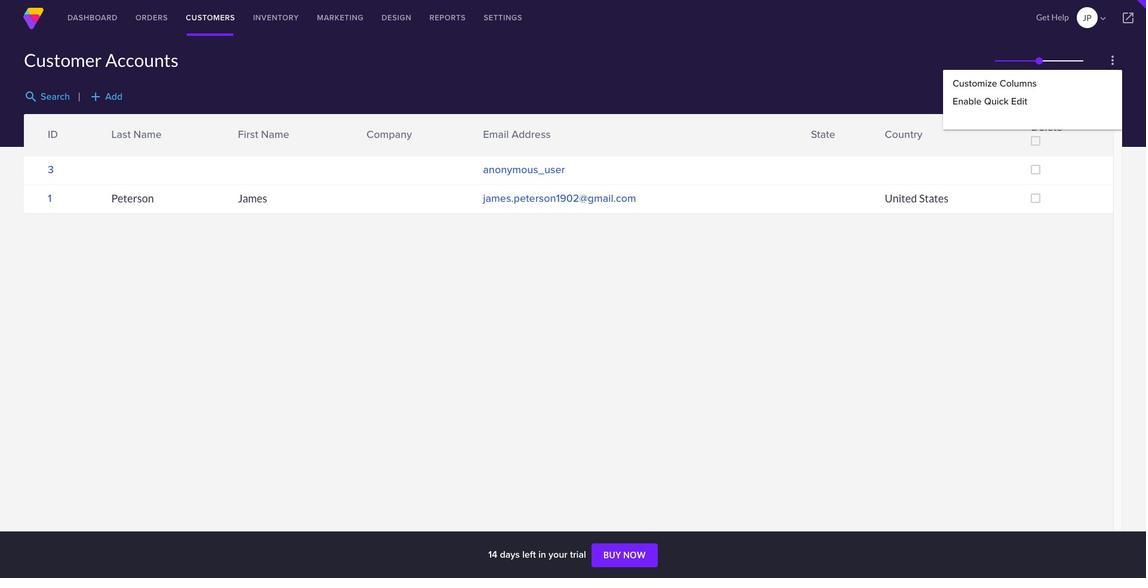 Task type: locate. For each thing, give the bounding box(es) containing it.
2  from the left
[[230, 127, 240, 138]]

search search
[[24, 90, 70, 104]]

 inside   last name
[[103, 134, 114, 144]]

1 horizontal spatial 1
[[1037, 91, 1042, 101]]

5  link from the left
[[802, 134, 814, 144]]

name
[[134, 127, 162, 142], [261, 127, 289, 142]]

3  from the left
[[358, 134, 369, 144]]

now
[[624, 550, 646, 560]]

  email address
[[475, 127, 551, 144]]

2  link from the left
[[229, 134, 241, 144]]

4  link from the left
[[474, 134, 486, 144]]

inventory
[[253, 12, 299, 23]]

mode_editedit









email address element
[[477, 114, 805, 156]]

first name link
[[238, 127, 289, 142]]

 inside   state
[[803, 134, 814, 144]]

buy
[[604, 550, 622, 560]]

 link for country
[[876, 134, 888, 144]]

1  from the left
[[103, 127, 114, 138]]

 for first
[[230, 134, 240, 144]]

name for last name
[[134, 127, 162, 142]]

6  link from the left
[[876, 127, 888, 138]]

 inside   first name
[[230, 127, 240, 138]]

3 link
[[48, 162, 54, 177]]

of
[[1027, 91, 1034, 101]]

1  link from the left
[[102, 134, 114, 144]]

customers
[[186, 12, 235, 23]]

add
[[105, 90, 123, 104]]

id
[[48, 127, 58, 142]]

1 right of
[[1037, 91, 1042, 101]]

3  link from the left
[[358, 127, 370, 138]]

 inside the   country
[[877, 134, 888, 144]]

keyboard_arrow_right link
[[1108, 90, 1123, 104]]

5  from the left
[[803, 134, 814, 144]]

1
[[1037, 91, 1042, 101], [48, 191, 52, 206]]

4  from the left
[[475, 134, 486, 144]]

 inside '  company'
[[358, 134, 369, 144]]

orders
[[136, 12, 168, 23]]

 link
[[102, 127, 114, 138], [229, 127, 241, 138], [358, 127, 370, 138], [474, 127, 486, 138], [802, 127, 814, 138], [876, 127, 888, 138]]

 link for last
[[102, 134, 114, 144]]

 inside   email address
[[475, 127, 486, 138]]

3  link from the left
[[358, 134, 370, 144]]

6  from the left
[[877, 134, 888, 144]]

email
[[483, 127, 509, 142]]

name right first on the top left
[[261, 127, 289, 142]]

last
[[111, 127, 131, 142]]

1  link from the left
[[102, 127, 114, 138]]

 inside '  company'
[[358, 127, 369, 138]]

4  from the left
[[475, 127, 486, 138]]

 for state
[[803, 134, 814, 144]]

 inside   state
[[803, 127, 814, 138]]

search
[[41, 90, 70, 104]]

 inside   last name
[[103, 127, 114, 138]]

columns
[[1000, 76, 1037, 90]]

customer
[[24, 49, 102, 70]]

james
[[238, 192, 267, 205]]

name inside   first name
[[261, 127, 289, 142]]

 inside   email address
[[475, 134, 486, 144]]

0 horizontal spatial name
[[134, 127, 162, 142]]

4  link from the left
[[474, 127, 486, 138]]

customize columns enable quick edit
[[953, 76, 1037, 108]]

delete element
[[1026, 114, 1114, 156]]

anonymous_user link
[[483, 162, 565, 177]]

 link for email
[[474, 127, 486, 138]]

reports
[[430, 12, 466, 23]]

 for last
[[103, 134, 114, 144]]

6  link from the left
[[876, 134, 888, 144]]

 link
[[102, 134, 114, 144], [229, 134, 241, 144], [358, 134, 370, 144], [474, 134, 486, 144], [802, 134, 814, 144], [876, 134, 888, 144]]

1 name from the left
[[134, 127, 162, 142]]

2  from the left
[[230, 134, 240, 144]]

search
[[24, 90, 38, 104]]

5  link from the left
[[802, 127, 814, 138]]

1 link
[[48, 191, 52, 206]]

company link
[[367, 127, 412, 142]]

3  from the left
[[358, 127, 369, 138]]

name inside   last name
[[134, 127, 162, 142]]


[[103, 134, 114, 144], [230, 134, 240, 144], [358, 134, 369, 144], [475, 134, 486, 144], [803, 134, 814, 144], [877, 134, 888, 144]]

6  from the left
[[877, 127, 888, 138]]

keyboard_arrow_right
[[1108, 90, 1123, 104]]

 for email
[[475, 134, 486, 144]]

name right last
[[134, 127, 162, 142]]

 link
[[1111, 0, 1147, 36]]

quick
[[985, 94, 1009, 108]]

14 days left in your trial
[[488, 548, 589, 561]]

peterson
[[111, 192, 154, 205]]

buy now link
[[592, 544, 658, 567]]

  state
[[803, 127, 836, 144]]

get help
[[1037, 12, 1069, 22]]

  last name
[[103, 127, 162, 144]]

james.peterson1902@gmail.com
[[483, 191, 636, 206]]


[[103, 127, 114, 138], [230, 127, 240, 138], [358, 127, 369, 138], [475, 127, 486, 138], [803, 127, 814, 138], [877, 127, 888, 138]]

 link for email
[[474, 134, 486, 144]]

2  link from the left
[[229, 127, 241, 138]]

2 name from the left
[[261, 127, 289, 142]]

help
[[1052, 12, 1069, 22]]

marketing
[[317, 12, 364, 23]]

customize
[[953, 76, 998, 90]]

 inside the   country
[[877, 127, 888, 138]]

first
[[238, 127, 258, 142]]

james.peterson1902@gmail.com link
[[483, 191, 636, 206]]

0 vertical spatial 1
[[1037, 91, 1042, 101]]

buy now
[[604, 550, 646, 560]]

mode_editedit









first name element
[[232, 114, 361, 156]]

 inside   first name
[[230, 134, 240, 144]]

1 down 3 link
[[48, 191, 52, 206]]


[[1098, 13, 1109, 24]]

0 horizontal spatial 1
[[48, 191, 52, 206]]

mode_editedit









country element
[[879, 114, 1026, 156]]

1  from the left
[[103, 134, 114, 144]]

5  from the left
[[803, 127, 814, 138]]

|
[[78, 90, 81, 102]]

add add
[[89, 90, 123, 104]]

1 horizontal spatial name
[[261, 127, 289, 142]]

in
[[539, 548, 546, 561]]

days
[[500, 548, 520, 561]]



Task type: describe. For each thing, give the bounding box(es) containing it.
add
[[89, 90, 103, 104]]

 for last
[[103, 127, 114, 138]]

trial
[[570, 548, 586, 561]]

company
[[367, 127, 412, 142]]

design
[[382, 12, 412, 23]]

 link for first
[[229, 127, 241, 138]]

left
[[523, 548, 536, 561]]

mode_editedit









company element
[[361, 114, 477, 156]]






id element
[[24, 114, 105, 156]]

enable quick edit link
[[953, 94, 1028, 108]]

dashboard link
[[59, 0, 127, 36]]

 link for first
[[229, 134, 241, 144]]

united states
[[885, 192, 949, 205]]

mode_editedit









state element
[[805, 114, 879, 156]]

 for first
[[230, 127, 240, 138]]

 link for state
[[802, 134, 814, 144]]

state link
[[811, 127, 836, 142]]

  first name
[[230, 127, 289, 144]]

country
[[885, 127, 923, 142]]

settings
[[484, 12, 523, 23]]

name for first name
[[261, 127, 289, 142]]

 for state
[[803, 127, 814, 138]]

anonymous_user
[[483, 162, 565, 177]]

14
[[488, 548, 498, 561]]

1 vertical spatial 1
[[48, 191, 52, 206]]

 link for company
[[358, 134, 370, 144]]

more_vert
[[1106, 53, 1120, 67]]


[[1122, 11, 1136, 25]]

 link for company
[[358, 127, 370, 138]]

of 1
[[1019, 91, 1042, 101]]

 for country
[[877, 127, 888, 138]]

email address link
[[483, 127, 551, 142]]

customer accounts
[[24, 49, 179, 70]]

 for company
[[358, 134, 369, 144]]

edit
[[1012, 94, 1028, 108]]

delete
[[1032, 119, 1063, 135]]

last name link
[[111, 127, 162, 142]]

get
[[1037, 12, 1050, 22]]

id link
[[48, 127, 58, 142]]

country link
[[885, 127, 923, 142]]

address
[[512, 127, 551, 142]]

dashboard
[[67, 12, 118, 23]]

enable
[[953, 94, 982, 108]]

accounts
[[105, 49, 179, 70]]

 for email
[[475, 127, 486, 138]]

 link for state
[[802, 127, 814, 138]]

 for country
[[877, 134, 888, 144]]

mode_editedit









last name element
[[105, 114, 232, 156]]

jp
[[1083, 13, 1092, 23]]

  country
[[877, 127, 923, 144]]

 for company
[[358, 127, 369, 138]]

states
[[920, 192, 949, 205]]

united
[[885, 192, 917, 205]]

3
[[48, 162, 54, 177]]

state
[[811, 127, 836, 142]]

customize columns link
[[953, 76, 1037, 90]]

your
[[549, 548, 568, 561]]

  company
[[358, 127, 412, 144]]

more_vert button
[[1104, 51, 1123, 70]]

 link for last
[[102, 127, 114, 138]]

 link for country
[[876, 127, 888, 138]]



Task type: vqa. For each thing, say whether or not it's contained in the screenshot.
'PO TERMS HELP_OUTLINE'
no



